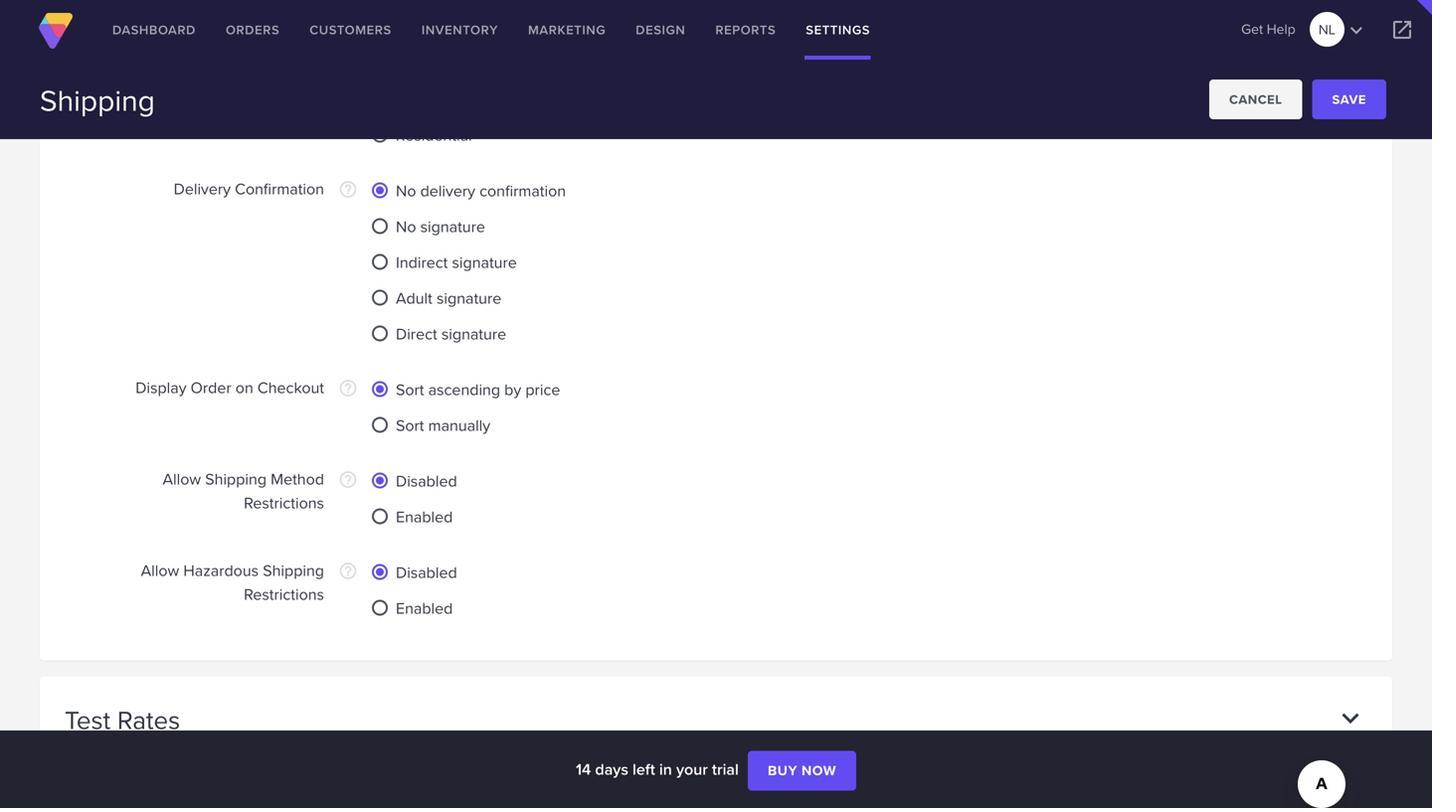 Task type: vqa. For each thing, say whether or not it's contained in the screenshot.
Key* related to Site Key*
no



Task type: locate. For each thing, give the bounding box(es) containing it.
2 restrictions from the top
[[244, 583, 324, 606]]

on
[[235, 376, 253, 399]]

restrictions inside allow shipping method restrictions
[[244, 491, 324, 514]]

1 vertical spatial sort
[[396, 414, 424, 437]]

signature up indirect signature
[[420, 215, 485, 238]]

confirmation
[[235, 177, 324, 200]]

dashboard
[[112, 20, 196, 39]]

trial
[[712, 758, 739, 781]]

save link
[[1312, 80, 1386, 119]]

restrictions down hazardous
[[244, 583, 324, 606]]

1 vertical spatial allow
[[141, 559, 179, 582]]

hazardous
[[183, 559, 259, 582]]

2 vertical spatial shipping
[[263, 559, 324, 582]]

shipping
[[40, 79, 155, 121], [205, 468, 267, 490], [263, 559, 324, 582]]

expand_more
[[1334, 702, 1367, 736]]

signature down indirect signature
[[437, 287, 501, 309]]

1 sort from the top
[[396, 378, 424, 401]]

settings
[[806, 20, 870, 39]]

buy now link
[[748, 751, 856, 791]]

allow inside the allow hazardous shipping restrictions
[[141, 559, 179, 582]]

1 vertical spatial disabled
[[396, 561, 457, 584]]

restrictions inside the allow hazardous shipping restrictions
[[244, 583, 324, 606]]

2 help_outline from the top
[[338, 379, 358, 398]]

shipping left method
[[205, 468, 267, 490]]

rates
[[117, 702, 180, 739]]

1 restrictions from the top
[[244, 491, 324, 514]]

help_outline for allow shipping method restrictions
[[338, 470, 358, 490]]

signature for direct signature
[[441, 322, 506, 345]]

disabled for method
[[396, 470, 457, 492]]

allow hazardous shipping restrictions
[[141, 559, 324, 606]]

0 vertical spatial no
[[396, 179, 416, 202]]

order left on
[[191, 376, 231, 399]]

1 help_outline from the top
[[338, 180, 358, 200]]

allow inside allow shipping method restrictions
[[163, 468, 201, 490]]

adult
[[396, 287, 432, 309]]

enabled
[[396, 505, 453, 528], [396, 597, 453, 620]]

design
[[636, 20, 686, 39]]

customers
[[310, 20, 392, 39]]

test rates
[[65, 702, 180, 739]]

sort up sort manually
[[396, 378, 424, 401]]

price
[[525, 378, 560, 401]]

help_outline
[[338, 180, 358, 200], [338, 379, 358, 398], [338, 470, 358, 490], [338, 561, 358, 581]]

test
[[65, 702, 111, 739]]

no for no delivery confirmation
[[396, 179, 416, 202]]

buy
[[768, 761, 798, 781]]

order
[[191, 376, 231, 399], [572, 775, 618, 801]]

4 help_outline from the top
[[338, 561, 358, 581]]

 link
[[1372, 0, 1432, 60]]

allow
[[163, 468, 201, 490], [141, 559, 179, 582]]

0 vertical spatial disabled
[[396, 470, 457, 492]]

sort ascending by price
[[396, 378, 560, 401]]

signature for adult signature
[[437, 287, 501, 309]]

1 vertical spatial restrictions
[[244, 583, 324, 606]]

indirect
[[396, 251, 448, 274]]

0 vertical spatial shipping
[[40, 79, 155, 121]]

no
[[396, 179, 416, 202], [396, 215, 416, 238]]

1 horizontal spatial order
[[572, 775, 618, 801]]

signature for indirect signature
[[452, 251, 517, 274]]

help_outline for delivery confirmation
[[338, 180, 358, 200]]

allow left hazardous
[[141, 559, 179, 582]]

1 no from the top
[[396, 179, 416, 202]]

0 vertical spatial allow
[[163, 468, 201, 490]]

1 vertical spatial order
[[572, 775, 618, 801]]

14
[[576, 758, 591, 781]]

3 help_outline from the top
[[338, 470, 358, 490]]

shipping right hazardous
[[263, 559, 324, 582]]

1 disabled from the top
[[396, 470, 457, 492]]

0 vertical spatial enabled
[[396, 505, 453, 528]]

disabled
[[396, 470, 457, 492], [396, 561, 457, 584]]

sort left manually
[[396, 414, 424, 437]]

shipping down dashboard at the left top
[[40, 79, 155, 121]]

0 vertical spatial restrictions
[[244, 491, 324, 514]]

marketing
[[528, 20, 606, 39]]

help_outline for allow hazardous shipping restrictions
[[338, 561, 358, 581]]

cancel
[[1229, 90, 1282, 109]]

orders
[[226, 20, 280, 39]]

restrictions
[[244, 491, 324, 514], [244, 583, 324, 606]]

1 vertical spatial no
[[396, 215, 416, 238]]

restrictions down method
[[244, 491, 324, 514]]

signature
[[420, 215, 485, 238], [452, 251, 517, 274], [437, 287, 501, 309], [441, 322, 506, 345]]

14 days left in your trial
[[576, 758, 743, 781]]

by
[[504, 378, 521, 401]]

2 enabled from the top
[[396, 597, 453, 620]]

2 no from the top
[[396, 215, 416, 238]]

0 vertical spatial sort
[[396, 378, 424, 401]]

now
[[802, 761, 836, 781]]

sort manually
[[396, 414, 490, 437]]

signature up adult signature
[[452, 251, 517, 274]]

signature down adult signature
[[441, 322, 506, 345]]

2 disabled from the top
[[396, 561, 457, 584]]


[[1390, 18, 1414, 42]]

no for no signature
[[396, 215, 416, 238]]

in
[[659, 758, 672, 781]]

get
[[1241, 19, 1263, 39]]

order left left
[[572, 775, 618, 801]]

1 vertical spatial shipping
[[205, 468, 267, 490]]

cancel link
[[1209, 80, 1302, 119]]

2 sort from the top
[[396, 414, 424, 437]]

help
[[1267, 19, 1295, 39]]

no up indirect
[[396, 215, 416, 238]]

sort
[[396, 378, 424, 401], [396, 414, 424, 437]]

enabled for allow hazardous shipping restrictions
[[396, 597, 453, 620]]

help_outline for display order on checkout
[[338, 379, 358, 398]]

indirect signature
[[396, 251, 517, 274]]

residential
[[396, 123, 472, 146]]

1 enabled from the top
[[396, 505, 453, 528]]

allow down display
[[163, 468, 201, 490]]

no left delivery
[[396, 179, 416, 202]]

nl 
[[1318, 19, 1368, 42]]

0 horizontal spatial order
[[191, 376, 231, 399]]

confirmation
[[479, 179, 566, 202]]

1 vertical spatial enabled
[[396, 597, 453, 620]]



Task type: describe. For each thing, give the bounding box(es) containing it.
no signature
[[396, 215, 485, 238]]

restrictions for shipping
[[244, 583, 324, 606]]

delivery confirmation
[[174, 177, 324, 200]]

no delivery confirmation
[[396, 179, 566, 202]]

direct signature
[[396, 322, 506, 345]]

inventory
[[422, 20, 498, 39]]

display
[[135, 376, 186, 399]]

checkout
[[257, 376, 324, 399]]

shipping inside the allow hazardous shipping restrictions
[[263, 559, 324, 582]]

allow for allow shipping method restrictions
[[163, 468, 201, 490]]

disabled for shipping
[[396, 561, 457, 584]]

method
[[271, 468, 324, 490]]

restrictions for method
[[244, 491, 324, 514]]

days
[[595, 758, 628, 781]]

your
[[676, 758, 708, 781]]

delivery
[[420, 179, 475, 202]]

manually
[[428, 414, 490, 437]]

buy now
[[768, 761, 836, 781]]

sort for sort ascending by price
[[396, 378, 424, 401]]

allow for allow hazardous shipping restrictions
[[141, 559, 179, 582]]

shipping inside allow shipping method restrictions
[[205, 468, 267, 490]]

dashboard link
[[97, 0, 211, 60]]

enabled for allow shipping method restrictions
[[396, 505, 453, 528]]

reports
[[715, 20, 776, 39]]

display order on checkout
[[135, 376, 324, 399]]

get help
[[1241, 19, 1295, 39]]

direct
[[396, 322, 437, 345]]

save
[[1332, 90, 1366, 109]]


[[1344, 19, 1368, 42]]

signature for no signature
[[420, 215, 485, 238]]

allow shipping method restrictions
[[163, 468, 324, 514]]

left
[[632, 758, 655, 781]]

ascending
[[428, 378, 500, 401]]

adult signature
[[396, 287, 501, 309]]

0 vertical spatial order
[[191, 376, 231, 399]]

sort for sort manually
[[396, 414, 424, 437]]

nl
[[1318, 19, 1335, 39]]

delivery
[[174, 177, 231, 200]]



